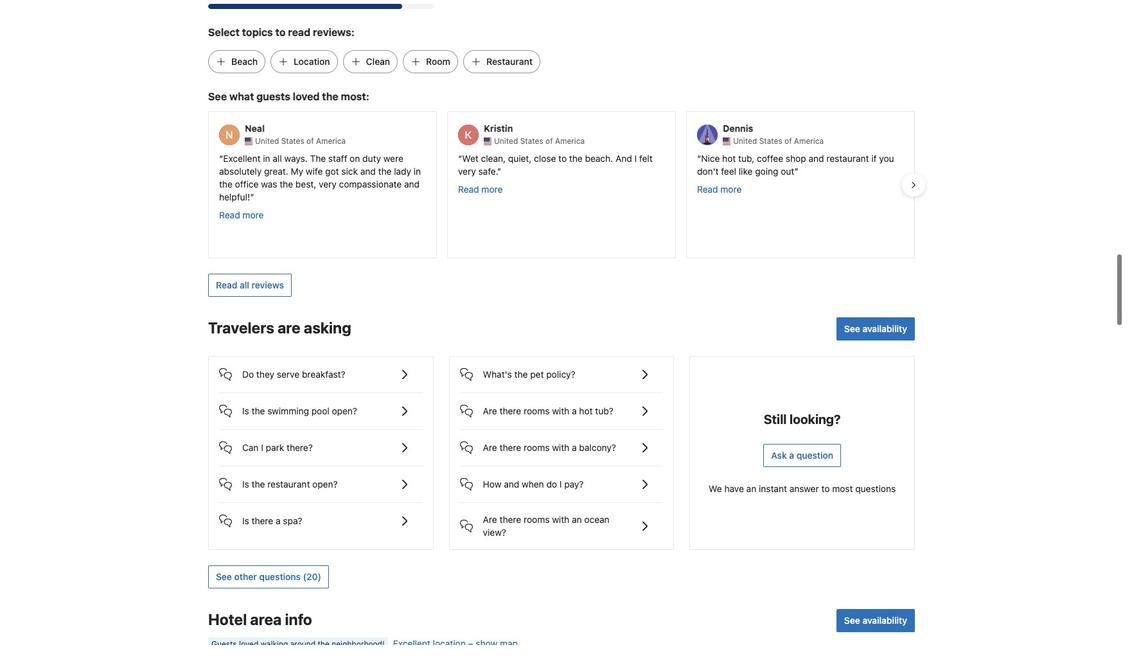 Task type: describe. For each thing, give the bounding box(es) containing it.
looking?
[[790, 412, 841, 427]]

1 horizontal spatial i
[[560, 479, 562, 490]]

the up "helpful!"
[[219, 179, 233, 190]]

office
[[235, 179, 259, 190]]

(20)
[[303, 571, 321, 582]]

this is a carousel with rotating slides. it displays featured reviews of the property. use the next and previous buttons to navigate. region
[[198, 106, 926, 264]]

duty
[[363, 153, 381, 164]]

great.
[[264, 166, 288, 177]]

" for all
[[250, 192, 254, 202]]

the
[[310, 153, 326, 164]]

of for coffee
[[785, 136, 792, 146]]

america for the
[[555, 136, 585, 146]]

my
[[291, 166, 303, 177]]

nice
[[701, 153, 720, 164]]

staff
[[328, 153, 347, 164]]

the left pet
[[515, 369, 528, 380]]

is the restaurant open?
[[242, 479, 338, 490]]

loved
[[293, 91, 320, 102]]

are there rooms with an ocean view? button
[[460, 503, 664, 539]]

and up compassionate on the left top of page
[[360, 166, 376, 177]]

is the swimming pool open? button
[[219, 393, 423, 419]]

" for " nice hot tub, coffee shop and restaurant if you don't feel like going out
[[697, 153, 701, 164]]

hot inside the " nice hot tub, coffee shop and restaurant if you don't feel like going out
[[723, 153, 736, 164]]

is the restaurant open? button
[[219, 467, 423, 492]]

we
[[709, 483, 722, 494]]

have
[[725, 483, 744, 494]]

united states of america image
[[245, 138, 253, 145]]

to for we
[[822, 483, 830, 494]]

read for " excellent in all ways.   the staff on duty were absolutely great.  my wife got sick and the lady in the office was the best, very compassionate and helpful!
[[219, 210, 240, 220]]

a inside are there rooms with a hot tub? button
[[572, 406, 577, 416]]

there for is there a spa?
[[252, 515, 273, 526]]

do
[[242, 369, 254, 380]]

dennis
[[723, 123, 754, 134]]

park
[[266, 442, 284, 453]]

tub,
[[739, 153, 755, 164]]

instant
[[759, 483, 787, 494]]

spa?
[[283, 515, 302, 526]]

united for neal
[[255, 136, 279, 146]]

if
[[872, 153, 877, 164]]

the left swimming
[[252, 406, 265, 416]]

do
[[547, 479, 557, 490]]

" for tub,
[[795, 166, 799, 177]]

asking
[[304, 319, 351, 337]]

guests
[[257, 91, 290, 102]]

and down lady
[[404, 179, 420, 190]]

is for is there a spa?
[[242, 515, 249, 526]]

ways.
[[284, 153, 308, 164]]

beach.
[[585, 153, 613, 164]]

don't
[[697, 166, 719, 177]]

are there rooms with a balcony? button
[[460, 430, 664, 456]]

pay?
[[564, 479, 584, 490]]

feel
[[721, 166, 737, 177]]

and inside the " nice hot tub, coffee shop and restaurant if you don't feel like going out
[[809, 153, 824, 164]]

there for are there rooms with a balcony?
[[500, 442, 521, 453]]

america for staff
[[316, 136, 346, 146]]

" nice hot tub, coffee shop and restaurant if you don't feel like going out
[[697, 153, 894, 177]]

to for "
[[559, 153, 567, 164]]

are
[[278, 319, 301, 337]]

" for " wet clean, quiet, close to the beach. and i felt very safe.
[[458, 153, 462, 164]]

is there a spa?
[[242, 515, 302, 526]]

see other questions (20)
[[216, 571, 321, 582]]

the right loved
[[322, 91, 339, 102]]

kristin
[[484, 123, 513, 134]]

how and when do i pay? button
[[460, 467, 664, 492]]

read more button for " excellent in all ways.   the staff on duty were absolutely great.  my wife got sick and the lady in the office was the best, very compassionate and helpful!
[[219, 209, 264, 222]]

the down great. at the top left of page
[[280, 179, 293, 190]]

see inside button
[[216, 571, 232, 582]]

i inside " wet clean, quiet, close to the beach. and i felt very safe.
[[635, 153, 637, 164]]

more for very
[[482, 184, 503, 195]]

the down can
[[252, 479, 265, 490]]

united states of america for coffee
[[733, 136, 824, 146]]

more for feel
[[721, 184, 742, 195]]

coffee
[[757, 153, 784, 164]]

clean,
[[481, 153, 506, 164]]

there for are there rooms with an ocean view?
[[500, 514, 521, 525]]

policy?
[[546, 369, 576, 380]]

like
[[739, 166, 753, 177]]

there?
[[287, 442, 313, 453]]

we have an instant answer to most questions
[[709, 483, 896, 494]]

of for close
[[546, 136, 553, 146]]

1 horizontal spatial in
[[414, 166, 421, 177]]

clean
[[366, 56, 390, 67]]

pool
[[312, 406, 330, 416]]

states for ways.
[[281, 136, 304, 146]]

hotel area info
[[208, 611, 312, 629]]

what's the pet policy?
[[483, 369, 576, 380]]

can
[[242, 442, 259, 453]]

read more for " nice hot tub, coffee shop and restaurant if you don't feel like going out
[[697, 184, 742, 195]]

is for is the swimming pool open?
[[242, 406, 249, 416]]

were
[[384, 153, 404, 164]]

read all reviews button
[[208, 274, 292, 297]]

an inside 'are there rooms with an ocean view?'
[[572, 514, 582, 525]]

view?
[[483, 527, 506, 538]]

1 horizontal spatial questions
[[856, 483, 896, 494]]

are there rooms with a hot tub? button
[[460, 393, 664, 419]]

got
[[325, 166, 339, 177]]

on
[[350, 153, 360, 164]]

breakfast?
[[302, 369, 346, 380]]

free wifi 8.6 meter
[[208, 4, 434, 9]]

question
[[797, 450, 834, 461]]

restaurant inside button
[[268, 479, 310, 490]]

sick
[[342, 166, 358, 177]]

do they serve breakfast? button
[[219, 357, 423, 382]]

see what guests loved the most:
[[208, 91, 370, 102]]

with for ocean
[[552, 514, 570, 525]]

location
[[294, 56, 330, 67]]

quiet,
[[508, 153, 532, 164]]

select
[[208, 27, 240, 38]]

answer
[[790, 483, 819, 494]]

read inside button
[[216, 280, 237, 291]]

read more button for " nice hot tub, coffee shop and restaurant if you don't feel like going out
[[697, 183, 742, 196]]

" excellent in all ways.   the staff on duty were absolutely great.  my wife got sick and the lady in the office was the best, very compassionate and helpful!
[[219, 153, 421, 202]]

america for and
[[794, 136, 824, 146]]

states for coffee
[[760, 136, 783, 146]]



Task type: locate. For each thing, give the bounding box(es) containing it.
see availability button for travelers are asking
[[837, 318, 915, 341]]

1 see availability from the top
[[844, 323, 908, 334]]

and
[[616, 153, 632, 164]]

close
[[534, 153, 556, 164]]

restaurant left if
[[827, 153, 869, 164]]

availability for travelers are asking
[[863, 323, 908, 334]]

restaurant inside the " nice hot tub, coffee shop and restaurant if you don't feel like going out
[[827, 153, 869, 164]]

see availability for asking
[[844, 323, 908, 334]]

hot left tub?
[[579, 406, 593, 416]]

are
[[483, 406, 497, 416], [483, 442, 497, 453], [483, 514, 497, 525]]

1 see availability button from the top
[[837, 318, 915, 341]]

2 america from the left
[[555, 136, 585, 146]]

ocean
[[585, 514, 610, 525]]

0 vertical spatial i
[[635, 153, 637, 164]]

1 horizontal spatial america
[[555, 136, 585, 146]]

read more down feel
[[697, 184, 742, 195]]

with up how and when do i pay? button
[[552, 442, 570, 453]]

0 horizontal spatial very
[[319, 179, 337, 190]]

can i park there? button
[[219, 430, 423, 456]]

america up " wet clean, quiet, close to the beach. and i felt very safe.
[[555, 136, 585, 146]]

0 horizontal spatial more
[[243, 210, 264, 220]]

0 vertical spatial is
[[242, 406, 249, 416]]

0 horizontal spatial of
[[307, 136, 314, 146]]

read more down safe.
[[458, 184, 503, 195]]

they
[[256, 369, 275, 380]]

rooms up how and when do i pay?
[[524, 442, 550, 453]]

more down feel
[[721, 184, 742, 195]]

you
[[879, 153, 894, 164]]

2 horizontal spatial "
[[697, 153, 701, 164]]

with left 'ocean'
[[552, 514, 570, 525]]

can i park there?
[[242, 442, 313, 453]]

1 horizontal spatial very
[[458, 166, 476, 177]]

read more button for " wet clean, quiet, close to the beach. and i felt very safe.
[[458, 183, 503, 196]]

0 horizontal spatial united states of america image
[[484, 138, 492, 145]]

united states of america up ways.
[[255, 136, 346, 146]]

more down safe.
[[482, 184, 503, 195]]

2 vertical spatial with
[[552, 514, 570, 525]]

room
[[426, 56, 451, 67]]

united states of america up close at the top left of the page
[[494, 136, 585, 146]]

1 vertical spatial questions
[[259, 571, 301, 582]]

1 horizontal spatial read more
[[458, 184, 503, 195]]

more for great.
[[243, 210, 264, 220]]

0 vertical spatial open?
[[332, 406, 357, 416]]

all left reviews
[[240, 280, 249, 291]]

balcony?
[[579, 442, 616, 453]]

1 vertical spatial see availability
[[844, 615, 908, 626]]

there inside are there rooms with a balcony? button
[[500, 442, 521, 453]]

excellent
[[223, 153, 261, 164]]

0 vertical spatial an
[[747, 483, 757, 494]]

0 horizontal spatial "
[[250, 192, 254, 202]]

what's the pet policy? button
[[460, 357, 664, 382]]

1 availability from the top
[[863, 323, 908, 334]]

select topics to read reviews:
[[208, 27, 355, 38]]

open? up is there a spa? button
[[312, 479, 338, 490]]

" wet clean, quiet, close to the beach. and i felt very safe.
[[458, 153, 653, 177]]

2 with from the top
[[552, 442, 570, 453]]

1 vertical spatial i
[[261, 442, 263, 453]]

there inside are there rooms with a hot tub? button
[[500, 406, 521, 416]]

is the swimming pool open?
[[242, 406, 357, 416]]

is there a spa? button
[[219, 503, 423, 529]]

2 horizontal spatial states
[[760, 136, 783, 146]]

all up great. at the top left of page
[[273, 153, 282, 164]]

is inside is the restaurant open? button
[[242, 479, 249, 490]]

1 horizontal spatial "
[[497, 166, 501, 177]]

" up "absolutely"
[[219, 153, 223, 164]]

states up ways.
[[281, 136, 304, 146]]

0 vertical spatial see availability
[[844, 323, 908, 334]]

0 vertical spatial very
[[458, 166, 476, 177]]

area
[[250, 611, 282, 629]]

very down got
[[319, 179, 337, 190]]

the down were
[[378, 166, 392, 177]]

the left beach.
[[569, 153, 583, 164]]

states
[[281, 136, 304, 146], [520, 136, 544, 146], [760, 136, 783, 146]]

rooms inside are there rooms with a balcony? button
[[524, 442, 550, 453]]

2 states from the left
[[520, 136, 544, 146]]

" for " excellent in all ways.   the staff on duty were absolutely great.  my wife got sick and the lady in the office was the best, very compassionate and helpful!
[[219, 153, 223, 164]]

2 horizontal spatial "
[[795, 166, 799, 177]]

is down do
[[242, 406, 249, 416]]

are down 'what's'
[[483, 406, 497, 416]]

a left tub?
[[572, 406, 577, 416]]

1 vertical spatial an
[[572, 514, 582, 525]]

2 horizontal spatial i
[[635, 153, 637, 164]]

1 rooms from the top
[[524, 406, 550, 416]]

2 horizontal spatial of
[[785, 136, 792, 146]]

0 horizontal spatial i
[[261, 442, 263, 453]]

1 vertical spatial availability
[[863, 615, 908, 626]]

" down clean,
[[497, 166, 501, 177]]

pet
[[530, 369, 544, 380]]

1 horizontal spatial hot
[[723, 153, 736, 164]]

" inside " excellent in all ways.   the staff on duty were absolutely great.  my wife got sick and the lady in the office was the best, very compassionate and helpful!
[[219, 153, 223, 164]]

read down "helpful!"
[[219, 210, 240, 220]]

1 are from the top
[[483, 406, 497, 416]]

i
[[635, 153, 637, 164], [261, 442, 263, 453], [560, 479, 562, 490]]

0 horizontal spatial to
[[275, 27, 286, 38]]

hot
[[723, 153, 736, 164], [579, 406, 593, 416]]

rooms down pet
[[524, 406, 550, 416]]

united for kristin
[[494, 136, 518, 146]]

1 with from the top
[[552, 406, 570, 416]]

0 horizontal spatial hot
[[579, 406, 593, 416]]

read more button down feel
[[697, 183, 742, 196]]

2 united states of america from the left
[[494, 136, 585, 146]]

and right how
[[504, 479, 520, 490]]

with up are there rooms with a balcony? button at the bottom of page
[[552, 406, 570, 416]]

travelers are asking
[[208, 319, 351, 337]]

see availability for info
[[844, 615, 908, 626]]

topics
[[242, 27, 273, 38]]

with inside 'are there rooms with an ocean view?'
[[552, 514, 570, 525]]

rooms inside are there rooms with a hot tub? button
[[524, 406, 550, 416]]

of up shop
[[785, 136, 792, 146]]

to right close at the top left of the page
[[559, 153, 567, 164]]

states up coffee
[[760, 136, 783, 146]]

0 vertical spatial with
[[552, 406, 570, 416]]

united states of america image for dennis
[[723, 138, 731, 145]]

united states of america up coffee
[[733, 136, 824, 146]]

read left reviews
[[216, 280, 237, 291]]

1 horizontal spatial restaurant
[[827, 153, 869, 164]]

helpful!
[[219, 192, 250, 202]]

united down neal
[[255, 136, 279, 146]]

" for quiet,
[[497, 166, 501, 177]]

read all reviews
[[216, 280, 284, 291]]

of up "the"
[[307, 136, 314, 146]]

open? right the 'pool'
[[332, 406, 357, 416]]

to left most
[[822, 483, 830, 494]]

of for ways.
[[307, 136, 314, 146]]

0 horizontal spatial restaurant
[[268, 479, 310, 490]]

see availability button for hotel area info
[[837, 609, 915, 632]]

america up staff
[[316, 136, 346, 146]]

a inside is there a spa? button
[[276, 515, 281, 526]]

best,
[[296, 179, 316, 190]]

felt
[[639, 153, 653, 164]]

united states of america image down the dennis
[[723, 138, 731, 145]]

still
[[764, 412, 787, 427]]

a right ask
[[790, 450, 795, 461]]

1 vertical spatial are
[[483, 442, 497, 453]]

"
[[497, 166, 501, 177], [795, 166, 799, 177], [250, 192, 254, 202]]

1 united states of america image from the left
[[484, 138, 492, 145]]

2 united from the left
[[494, 136, 518, 146]]

united states of america image
[[484, 138, 492, 145], [723, 138, 731, 145]]

0 horizontal spatial united states of america
[[255, 136, 346, 146]]

1 vertical spatial all
[[240, 280, 249, 291]]

2 are from the top
[[483, 442, 497, 453]]

3 is from the top
[[242, 515, 249, 526]]

read more for " wet clean, quiet, close to the beach. and i felt very safe.
[[458, 184, 503, 195]]

reviews:
[[313, 27, 355, 38]]

ask a question
[[771, 450, 834, 461]]

1 horizontal spatial united
[[494, 136, 518, 146]]

0 horizontal spatial read more button
[[219, 209, 264, 222]]

rooms for hot
[[524, 406, 550, 416]]

read more
[[458, 184, 503, 195], [697, 184, 742, 195], [219, 210, 264, 220]]

reviews
[[252, 280, 284, 291]]

read down safe.
[[458, 184, 479, 195]]

hot up feel
[[723, 153, 736, 164]]

2 vertical spatial rooms
[[524, 514, 550, 525]]

3 are from the top
[[483, 514, 497, 525]]

hotel
[[208, 611, 247, 629]]

0 horizontal spatial an
[[572, 514, 582, 525]]

2 horizontal spatial to
[[822, 483, 830, 494]]

1 united states of america from the left
[[255, 136, 346, 146]]

availability for hotel area info
[[863, 615, 908, 626]]

are there rooms with a hot tub?
[[483, 406, 614, 416]]

all inside " excellent in all ways.   the staff on duty were absolutely great.  my wife got sick and the lady in the office was the best, very compassionate and helpful!
[[273, 153, 282, 164]]

see other questions (20) button
[[208, 566, 329, 589]]

united states of america image down kristin
[[484, 138, 492, 145]]

united for dennis
[[733, 136, 757, 146]]

1 vertical spatial with
[[552, 442, 570, 453]]

more down "helpful!"
[[243, 210, 264, 220]]

2 see availability from the top
[[844, 615, 908, 626]]

2 united states of america image from the left
[[723, 138, 731, 145]]

united down the dennis
[[733, 136, 757, 146]]

1 horizontal spatial of
[[546, 136, 553, 146]]

2 horizontal spatial more
[[721, 184, 742, 195]]

0 vertical spatial see availability button
[[837, 318, 915, 341]]

"
[[219, 153, 223, 164], [458, 153, 462, 164], [697, 153, 701, 164]]

see
[[208, 91, 227, 102], [844, 323, 861, 334], [216, 571, 232, 582], [844, 615, 861, 626]]

wet
[[462, 153, 479, 164]]

1 vertical spatial see availability button
[[837, 609, 915, 632]]

there down 'what's'
[[500, 406, 521, 416]]

in up great. at the top left of page
[[263, 153, 270, 164]]

1 vertical spatial restaurant
[[268, 479, 310, 490]]

rooms
[[524, 406, 550, 416], [524, 442, 550, 453], [524, 514, 550, 525]]

very inside " wet clean, quiet, close to the beach. and i felt very safe.
[[458, 166, 476, 177]]

america up shop
[[794, 136, 824, 146]]

1 vertical spatial hot
[[579, 406, 593, 416]]

1 vertical spatial in
[[414, 166, 421, 177]]

1 vertical spatial rooms
[[524, 442, 550, 453]]

0 vertical spatial hot
[[723, 153, 736, 164]]

are for are there rooms with an ocean view?
[[483, 514, 497, 525]]

there up how
[[500, 442, 521, 453]]

2 is from the top
[[242, 479, 249, 490]]

3 of from the left
[[785, 136, 792, 146]]

with for hot
[[552, 406, 570, 416]]

restaurant up 'spa?'
[[268, 479, 310, 490]]

1 vertical spatial very
[[319, 179, 337, 190]]

ask a question button
[[764, 444, 841, 467]]

read more button down "helpful!"
[[219, 209, 264, 222]]

all
[[273, 153, 282, 164], [240, 280, 249, 291]]

a
[[572, 406, 577, 416], [572, 442, 577, 453], [790, 450, 795, 461], [276, 515, 281, 526]]

of up close at the top left of the page
[[546, 136, 553, 146]]

questions right most
[[856, 483, 896, 494]]

" down shop
[[795, 166, 799, 177]]

there
[[500, 406, 521, 416], [500, 442, 521, 453], [500, 514, 521, 525], [252, 515, 273, 526]]

0 vertical spatial rooms
[[524, 406, 550, 416]]

1 vertical spatial is
[[242, 479, 249, 490]]

a left 'spa?'
[[276, 515, 281, 526]]

united states of america image for kristin
[[484, 138, 492, 145]]

i right can
[[261, 442, 263, 453]]

0 horizontal spatial all
[[240, 280, 249, 291]]

an
[[747, 483, 757, 494], [572, 514, 582, 525]]

rooms down how and when do i pay?
[[524, 514, 550, 525]]

2 vertical spatial is
[[242, 515, 249, 526]]

3 states from the left
[[760, 136, 783, 146]]

do they serve breakfast?
[[242, 369, 346, 380]]

compassionate
[[339, 179, 402, 190]]

availability
[[863, 323, 908, 334], [863, 615, 908, 626]]

states for close
[[520, 136, 544, 146]]

very inside " excellent in all ways.   the staff on duty were absolutely great.  my wife got sick and the lady in the office was the best, very compassionate and helpful!
[[319, 179, 337, 190]]

in right lady
[[414, 166, 421, 177]]

an right have
[[747, 483, 757, 494]]

is inside is the swimming pool open? button
[[242, 406, 249, 416]]

1 of from the left
[[307, 136, 314, 146]]

i left felt
[[635, 153, 637, 164]]

a inside ask a question button
[[790, 450, 795, 461]]

1 united from the left
[[255, 136, 279, 146]]

read down don't
[[697, 184, 718, 195]]

there inside 'are there rooms with an ocean view?'
[[500, 514, 521, 525]]

1 horizontal spatial to
[[559, 153, 567, 164]]

a left balcony?
[[572, 442, 577, 453]]

questions
[[856, 483, 896, 494], [259, 571, 301, 582]]

1 vertical spatial to
[[559, 153, 567, 164]]

1 vertical spatial open?
[[312, 479, 338, 490]]

an left 'ocean'
[[572, 514, 582, 525]]

1 horizontal spatial united states of america image
[[723, 138, 731, 145]]

3 america from the left
[[794, 136, 824, 146]]

united down kristin
[[494, 136, 518, 146]]

are inside 'are there rooms with an ocean view?'
[[483, 514, 497, 525]]

2 vertical spatial i
[[560, 479, 562, 490]]

questions inside button
[[259, 571, 301, 582]]

are up view?
[[483, 514, 497, 525]]

" inside the " nice hot tub, coffee shop and restaurant if you don't feel like going out
[[697, 153, 701, 164]]

2 vertical spatial are
[[483, 514, 497, 525]]

0 horizontal spatial read more
[[219, 210, 264, 220]]

how and when do i pay?
[[483, 479, 584, 490]]

read more down "helpful!"
[[219, 210, 264, 220]]

still looking?
[[764, 412, 841, 427]]

are for are there rooms with a hot tub?
[[483, 406, 497, 416]]

rooms for ocean
[[524, 514, 550, 525]]

are there rooms with an ocean view?
[[483, 514, 610, 538]]

1 horizontal spatial all
[[273, 153, 282, 164]]

3 with from the top
[[552, 514, 570, 525]]

0 horizontal spatial "
[[219, 153, 223, 164]]

with for balcony?
[[552, 442, 570, 453]]

i right do
[[560, 479, 562, 490]]

2 rooms from the top
[[524, 442, 550, 453]]

3 united states of america from the left
[[733, 136, 824, 146]]

and inside button
[[504, 479, 520, 490]]

0 horizontal spatial questions
[[259, 571, 301, 582]]

of
[[307, 136, 314, 146], [546, 136, 553, 146], [785, 136, 792, 146]]

3 " from the left
[[697, 153, 701, 164]]

united states of america for close
[[494, 136, 585, 146]]

there for are there rooms with a hot tub?
[[500, 406, 521, 416]]

how
[[483, 479, 502, 490]]

0 vertical spatial are
[[483, 406, 497, 416]]

2 horizontal spatial united
[[733, 136, 757, 146]]

1 horizontal spatial an
[[747, 483, 757, 494]]

questions left "(20)"
[[259, 571, 301, 582]]

states up "quiet,"
[[520, 136, 544, 146]]

shop
[[786, 153, 806, 164]]

0 vertical spatial availability
[[863, 323, 908, 334]]

2 of from the left
[[546, 136, 553, 146]]

" left clean,
[[458, 153, 462, 164]]

what
[[229, 91, 254, 102]]

out
[[781, 166, 795, 177]]

2 availability from the top
[[863, 615, 908, 626]]

1 horizontal spatial united states of america
[[494, 136, 585, 146]]

1 america from the left
[[316, 136, 346, 146]]

is for is the restaurant open?
[[242, 479, 249, 490]]

rooms inside 'are there rooms with an ocean view?'
[[524, 514, 550, 525]]

2 horizontal spatial read more
[[697, 184, 742, 195]]

" down office
[[250, 192, 254, 202]]

2 vertical spatial to
[[822, 483, 830, 494]]

hot inside button
[[579, 406, 593, 416]]

2 horizontal spatial read more button
[[697, 183, 742, 196]]

0 vertical spatial restaurant
[[827, 153, 869, 164]]

1 horizontal spatial more
[[482, 184, 503, 195]]

there inside is there a spa? button
[[252, 515, 273, 526]]

is inside is there a spa? button
[[242, 515, 249, 526]]

are up how
[[483, 442, 497, 453]]

to inside " wet clean, quiet, close to the beach. and i felt very safe.
[[559, 153, 567, 164]]

all inside button
[[240, 280, 249, 291]]

read more for " excellent in all ways.   the staff on duty were absolutely great.  my wife got sick and the lady in the office was the best, very compassionate and helpful!
[[219, 210, 264, 220]]

swimming
[[268, 406, 309, 416]]

0 horizontal spatial states
[[281, 136, 304, 146]]

safe.
[[479, 166, 497, 177]]

is left 'spa?'
[[242, 515, 249, 526]]

2 " from the left
[[458, 153, 462, 164]]

is down can
[[242, 479, 249, 490]]

the
[[322, 91, 339, 102], [569, 153, 583, 164], [378, 166, 392, 177], [219, 179, 233, 190], [280, 179, 293, 190], [515, 369, 528, 380], [252, 406, 265, 416], [252, 479, 265, 490]]

beach
[[231, 56, 258, 67]]

to left read
[[275, 27, 286, 38]]

2 see availability button from the top
[[837, 609, 915, 632]]

are for are there rooms with a balcony?
[[483, 442, 497, 453]]

3 united from the left
[[733, 136, 757, 146]]

when
[[522, 479, 544, 490]]

1 horizontal spatial read more button
[[458, 183, 503, 196]]

0 vertical spatial to
[[275, 27, 286, 38]]

other
[[234, 571, 257, 582]]

lady
[[394, 166, 411, 177]]

see availability button
[[837, 318, 915, 341], [837, 609, 915, 632]]

read for " wet clean, quiet, close to the beach. and i felt very safe.
[[458, 184, 479, 195]]

going
[[755, 166, 779, 177]]

2 horizontal spatial united states of america
[[733, 136, 824, 146]]

" up don't
[[697, 153, 701, 164]]

1 horizontal spatial states
[[520, 136, 544, 146]]

and right shop
[[809, 153, 824, 164]]

1 " from the left
[[219, 153, 223, 164]]

1 is from the top
[[242, 406, 249, 416]]

the inside " wet clean, quiet, close to the beach. and i felt very safe.
[[569, 153, 583, 164]]

rooms for balcony?
[[524, 442, 550, 453]]

0 horizontal spatial united
[[255, 136, 279, 146]]

read for " nice hot tub, coffee shop and restaurant if you don't feel like going out
[[697, 184, 718, 195]]

2 horizontal spatial america
[[794, 136, 824, 146]]

0 horizontal spatial in
[[263, 153, 270, 164]]

1 horizontal spatial "
[[458, 153, 462, 164]]

0 vertical spatial in
[[263, 153, 270, 164]]

read more button down safe.
[[458, 183, 503, 196]]

0 vertical spatial questions
[[856, 483, 896, 494]]

travelers
[[208, 319, 274, 337]]

1 states from the left
[[281, 136, 304, 146]]

united states of america for ways.
[[255, 136, 346, 146]]

there up view?
[[500, 514, 521, 525]]

3 rooms from the top
[[524, 514, 550, 525]]

most
[[833, 483, 853, 494]]

is
[[242, 406, 249, 416], [242, 479, 249, 490], [242, 515, 249, 526]]

are there rooms with a balcony?
[[483, 442, 616, 453]]

serve
[[277, 369, 300, 380]]

most:
[[341, 91, 370, 102]]

0 vertical spatial all
[[273, 153, 282, 164]]

" inside " wet clean, quiet, close to the beach. and i felt very safe.
[[458, 153, 462, 164]]

0 horizontal spatial america
[[316, 136, 346, 146]]

very down wet
[[458, 166, 476, 177]]

there left 'spa?'
[[252, 515, 273, 526]]

a inside are there rooms with a balcony? button
[[572, 442, 577, 453]]



Task type: vqa. For each thing, say whether or not it's contained in the screenshot.
the right America
yes



